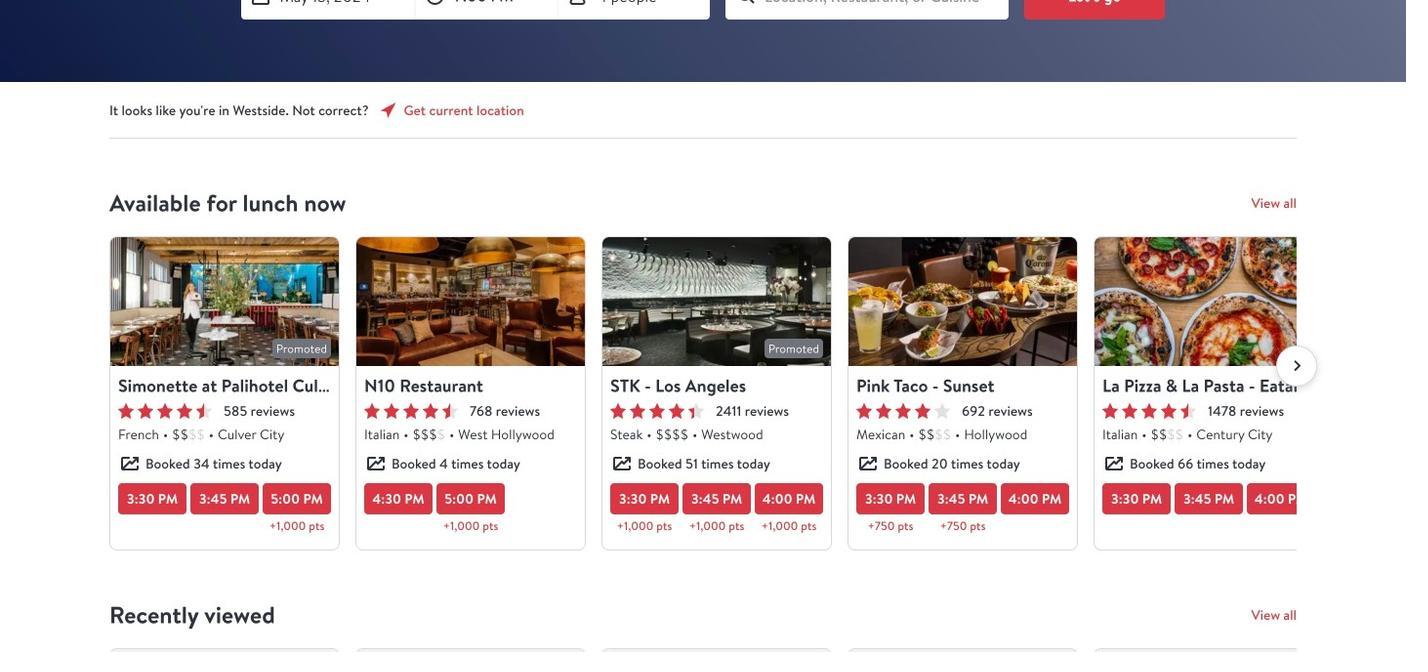 Task type: describe. For each thing, give the bounding box(es) containing it.
4 stars image
[[856, 403, 950, 419]]

a photo of pink taco - sunset restaurant image
[[849, 237, 1077, 366]]

4.4 stars image for a photo of la pizza & la pasta - eataly la restaurant
[[1102, 403, 1196, 419]]

4.4 stars image for a photo of n10 restaurant restaurant
[[364, 403, 458, 419]]



Task type: locate. For each thing, give the bounding box(es) containing it.
a photo of n10 restaurant restaurant image
[[356, 237, 585, 366]]

2 horizontal spatial 4.4 stars image
[[1102, 403, 1196, 419]]

1 horizontal spatial 4.4 stars image
[[364, 403, 458, 419]]

4.2 stars image
[[610, 403, 704, 419]]

a photo of stk - los angeles restaurant image
[[602, 237, 831, 366]]

a photo of simonette at palihotel culver city restaurant image
[[110, 237, 339, 366]]

0 horizontal spatial 4.4 stars image
[[118, 403, 212, 419]]

None field
[[725, 0, 1009, 20]]

2 4.4 stars image from the left
[[364, 403, 458, 419]]

3 4.4 stars image from the left
[[1102, 403, 1196, 419]]

a photo of la pizza & la pasta - eataly la restaurant image
[[1095, 237, 1323, 366]]

4.4 stars image
[[118, 403, 212, 419], [364, 403, 458, 419], [1102, 403, 1196, 419]]

1 4.4 stars image from the left
[[118, 403, 212, 419]]



Task type: vqa. For each thing, say whether or not it's contained in the screenshot.
the right 4.4 stars image
yes



